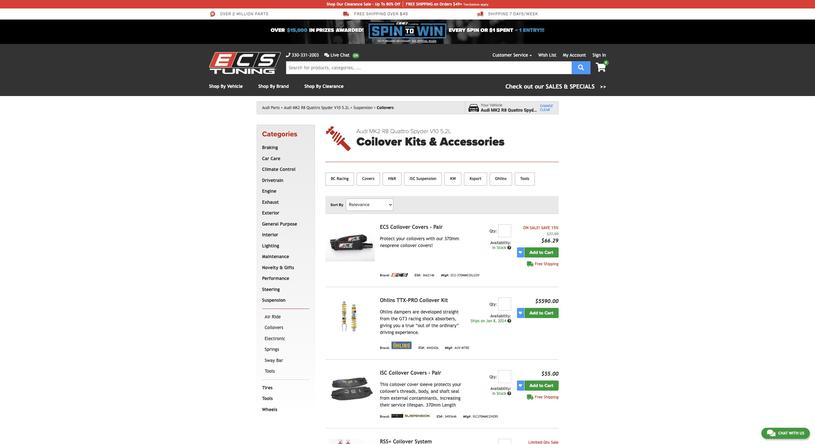 Task type: vqa. For each thing, say whether or not it's contained in the screenshot.
the left as
no



Task type: describe. For each thing, give the bounding box(es) containing it.
2 vertical spatial tools link
[[261, 393, 308, 404]]

shop by clearance link
[[305, 84, 344, 89]]

your
[[481, 103, 489, 107]]

1
[[519, 27, 522, 34]]

brand: for isc
[[380, 415, 390, 418]]

car care
[[262, 156, 281, 161]]

& for gifts
[[280, 265, 283, 270]]

qty: for on sale!                         save 15%
[[490, 229, 497, 233]]

1 vertical spatial tools link
[[264, 366, 308, 377]]

add to wish list image
[[519, 251, 522, 254]]

to
[[381, 2, 385, 7]]

their
[[380, 402, 390, 408]]

electronic link
[[264, 333, 308, 344]]

climate control link
[[261, 164, 308, 175]]

mfg#: auv mt00
[[445, 346, 469, 350]]

brand: for ohlins
[[380, 346, 390, 350]]

add to cart button for $5590.00
[[525, 308, 559, 318]]

audi for audi mk2 r8 quattro spyder v10 5.2l coilover kits & accessories
[[357, 128, 368, 135]]

car
[[262, 156, 269, 161]]

climate control
[[262, 167, 296, 172]]

spyder inside "your vehicle audi mk2 r8 quattro spyder v10 5.2l"
[[524, 107, 538, 113]]

or
[[481, 27, 488, 34]]

external
[[391, 395, 408, 401]]

stock for on sale!                         save 15%
[[497, 245, 506, 250]]

springs link
[[264, 344, 308, 355]]

of
[[426, 323, 430, 328]]

are
[[413, 309, 419, 314]]

1 free shipping from the top
[[535, 262, 559, 266]]

1 to from the top
[[539, 250, 544, 255]]

qty: for $5590.00
[[490, 302, 497, 307]]

spyder for audi mk2 r8 quattro spyder v10 5.2l coilover kits & accessories
[[411, 128, 429, 135]]

purpose
[[280, 221, 297, 227]]

isc suspension - corporate logo image
[[391, 414, 430, 418]]

live chat
[[331, 52, 350, 58]]

suspension for suspension link to the right
[[354, 105, 373, 110]]

shop by brand link
[[259, 84, 289, 89]]

question circle image for $5590.00
[[508, 319, 512, 323]]

mfg#: for ecs coilover covers - pair
[[441, 274, 450, 277]]

quattro for audi mk2 r8 quattro spyder v10 5.2l coilover kits & accessories
[[390, 128, 409, 135]]

availability: for $55.00
[[491, 386, 512, 391]]

availability: for $5590.00
[[491, 314, 512, 318]]

covers!
[[418, 243, 433, 248]]

racing
[[409, 316, 421, 321]]

2 vertical spatial shipping
[[544, 395, 559, 399]]

suspension subcategories element
[[262, 309, 310, 380]]

ttx-
[[397, 297, 408, 303]]

over 2 million parts
[[220, 12, 269, 17]]

ecs - corporate logo image
[[391, 273, 408, 277]]

category navigation element
[[257, 125, 315, 420]]

with inside protect your coilovers with our 370mm neoprene coilover covers!
[[426, 236, 435, 241]]

phone image
[[286, 53, 291, 57]]

live
[[331, 52, 339, 58]]

ecs tuning image
[[209, 52, 281, 74]]

wish
[[539, 52, 548, 58]]

covers for ecs coilover covers - pair
[[412, 224, 429, 230]]

1 vertical spatial suspension link
[[261, 295, 308, 306]]

kw
[[450, 176, 456, 181]]

1 vertical spatial shipping
[[544, 262, 559, 266]]

specials
[[570, 83, 595, 90]]

370mm inside protect your coilovers with our 370mm neoprene coilover covers!
[[445, 236, 459, 241]]

over 2 million parts link
[[209, 11, 269, 17]]

pair for isc coilover covers - pair
[[432, 370, 442, 376]]

wheels link
[[261, 404, 308, 415]]

to for $5590.00
[[539, 310, 544, 316]]

clear link
[[540, 108, 553, 112]]

change clear
[[540, 104, 553, 112]]

sale
[[364, 2, 371, 7]]

v10 inside "your vehicle audi mk2 r8 quattro spyder v10 5.2l"
[[539, 107, 547, 113]]

mfg#: for isc coilover covers - pair
[[463, 415, 472, 418]]

r8 inside "your vehicle audi mk2 r8 quattro spyder v10 5.2l"
[[502, 107, 507, 113]]

$77.99
[[547, 232, 559, 236]]

2 vertical spatial tools
[[262, 396, 273, 401]]

shipping
[[366, 12, 386, 17]]

mk2 for audi mk2 r8 quattro spyder v10 5.2l
[[293, 105, 300, 110]]

spyder for audi mk2 r8 quattro spyder v10 5.2l
[[321, 105, 333, 110]]

0 vertical spatial shipping
[[489, 12, 509, 17]]

sign in link
[[593, 52, 606, 58]]

ohlins for ohlins
[[495, 176, 507, 181]]

by for brand
[[270, 84, 275, 89]]

dampers
[[394, 309, 411, 314]]

sign in
[[593, 52, 606, 58]]

1 vertical spatial free
[[535, 262, 543, 266]]

ohlins for ohlins dampers are developed straight from the gt3 racing shock absorbers, giving you a true "out of the ordinary" driving experience.
[[380, 309, 393, 314]]

es#3493646 - isc370mmcovers - isc coilover covers - pair - this coilover cover sleeve protects your coilover's threads, body, and shaft seal from external contaminants, increasing their service lifespan. 370mm length - isc suspension - audi bmw volkswagen mercedes benz mini porsche image
[[325, 370, 375, 407]]

wheels
[[262, 407, 278, 412]]

audi mk2 r8 quattro spyder v10 5.2l link
[[284, 105, 353, 110]]

330-331-2003 link
[[286, 52, 319, 59]]

covers link
[[357, 172, 380, 185]]

ordinary"
[[440, 323, 459, 328]]

add for $55.00
[[530, 383, 538, 388]]

sales & specials
[[546, 83, 595, 90]]

ohlins dampers are developed straight from the gt3 racing shock absorbers, giving you a true "out of the ordinary" driving experience.
[[380, 309, 459, 335]]

es#3662146 - ecs-370mmcoilcov - ecs coilover covers - pair - protect your coilovers with our 370mm neoprene coilover covers! - ecs - audi bmw volkswagen mercedes benz mini porsche image
[[325, 224, 375, 261]]

suspension for suspension link to the bottom
[[262, 298, 286, 303]]

0 horizontal spatial on
[[434, 2, 439, 7]]

isc coilover covers - pair
[[380, 370, 442, 376]]

straight
[[443, 309, 459, 314]]

2 free shipping from the top
[[535, 395, 559, 399]]

list
[[549, 52, 557, 58]]

braking
[[262, 145, 278, 150]]

audi inside "your vehicle audi mk2 r8 quattro spyder v10 5.2l"
[[481, 107, 490, 113]]

shop for shop by vehicle
[[209, 84, 219, 89]]

my account
[[563, 52, 586, 58]]

audi for audi parts
[[262, 105, 270, 110]]

spent
[[497, 27, 514, 34]]

ecs coilover covers - pair link
[[380, 224, 443, 230]]

necessary.
[[397, 40, 412, 43]]

suspension inside isc suspension link
[[417, 176, 437, 181]]

steering link
[[261, 284, 308, 295]]

availability: for on sale!                         save 15%
[[491, 241, 512, 245]]

pair for ecs coilover covers - pair
[[434, 224, 443, 230]]

ohlins ttx-pro coilover kit link
[[380, 297, 448, 303]]

mt00
[[462, 346, 469, 350]]

stock for $55.00
[[497, 391, 506, 396]]

parts
[[271, 105, 280, 110]]

shopping cart image
[[596, 63, 606, 72]]

interior
[[262, 232, 278, 237]]

prizes
[[316, 27, 334, 34]]

0 vertical spatial covers
[[362, 176, 375, 181]]

330-
[[292, 52, 301, 58]]

es#: for ecs coilover covers - pair
[[415, 274, 421, 277]]

by right sort
[[339, 202, 344, 207]]

this coilover cover sleeve protects your coilover's threads, body, and shaft seal from external contaminants, increasing their service lifespan. 370mm length
[[380, 382, 462, 408]]

ohlins ttx-pro coilover kit
[[380, 297, 448, 303]]

3662146
[[423, 274, 435, 277]]

by for clearance
[[316, 84, 321, 89]]

orders
[[440, 2, 452, 7]]

& for specials
[[564, 83, 568, 90]]

vehicle inside "your vehicle audi mk2 r8 quattro spyder v10 5.2l"
[[490, 103, 503, 107]]

mfg#: for ohlins ttx-pro coilover kit
[[445, 346, 454, 350]]

1 horizontal spatial on
[[481, 319, 485, 323]]

comments image for chat
[[767, 429, 776, 437]]

car care link
[[261, 153, 308, 164]]

isc370mmcovers
[[473, 415, 498, 418]]

add to cart button for $55.00
[[525, 380, 559, 391]]

wish list
[[539, 52, 557, 58]]

1 horizontal spatial suspension link
[[354, 105, 376, 110]]

auv
[[455, 346, 461, 350]]

a
[[402, 323, 404, 328]]

my
[[563, 52, 569, 58]]

engine
[[262, 189, 276, 194]]

jan
[[486, 319, 492, 323]]

v10 for audi mk2 r8 quattro spyder v10 5.2l coilover kits & accessories
[[430, 128, 439, 135]]

racing
[[337, 176, 349, 181]]

kits
[[405, 135, 427, 149]]

gifts
[[284, 265, 294, 270]]

ohlins - corporate logo image
[[391, 341, 412, 349]]

0 horizontal spatial vehicle
[[227, 84, 243, 89]]

service
[[391, 402, 406, 408]]

experience.
[[395, 330, 420, 335]]

on
[[524, 226, 529, 230]]

shop by brand
[[259, 84, 289, 89]]

shipping 7 days/week
[[489, 12, 538, 17]]

wish list link
[[539, 52, 557, 58]]

- for isc coilover covers - pair
[[429, 370, 431, 376]]



Task type: locate. For each thing, give the bounding box(es) containing it.
mk2 for audi mk2 r8 quattro spyder v10 5.2l coilover kits & accessories
[[370, 128, 381, 135]]

spin
[[467, 27, 479, 34]]

0 vertical spatial ohlins
[[495, 176, 507, 181]]

in stock for on sale!                         save 15%
[[493, 245, 508, 250]]

2 vertical spatial -
[[429, 370, 431, 376]]

comments image for live
[[324, 53, 329, 57]]

your up neoprene
[[396, 236, 405, 241]]

brand: for ecs
[[380, 274, 390, 277]]

2 vertical spatial add to cart button
[[525, 380, 559, 391]]

$5590.00
[[536, 298, 559, 304]]

tools down tires
[[262, 396, 273, 401]]

spyder left clear
[[524, 107, 538, 113]]

your up seal
[[453, 382, 462, 387]]

question circle image
[[508, 319, 512, 323], [508, 392, 512, 395]]

3 to from the top
[[539, 383, 544, 388]]

quattro inside "your vehicle audi mk2 r8 quattro spyder v10 5.2l"
[[508, 107, 523, 113]]

giving
[[380, 323, 392, 328]]

2 horizontal spatial r8
[[502, 107, 507, 113]]

1 add to cart from the top
[[530, 250, 554, 255]]

2 vertical spatial mfg#:
[[463, 415, 472, 418]]

availability: up isc370mmcovers
[[491, 386, 512, 391]]

kw link
[[445, 172, 462, 185]]

3 add to cart button from the top
[[525, 380, 559, 391]]

chat inside chat with us "link"
[[779, 431, 788, 436]]

with left us
[[789, 431, 799, 436]]

1 vertical spatial brand:
[[380, 346, 390, 350]]

spyder down shop by clearance
[[321, 105, 333, 110]]

& right kits
[[430, 135, 437, 149]]

1 vertical spatial question circle image
[[508, 392, 512, 395]]

free shipping over $49
[[354, 12, 408, 17]]

1 vertical spatial clearance
[[323, 84, 344, 89]]

your inside this coilover cover sleeve protects your coilover's threads, body, and shaft seal from external contaminants, increasing their service lifespan. 370mm length
[[453, 382, 462, 387]]

es#: 3662146
[[415, 274, 435, 277]]

mk2 inside audi mk2 r8 quattro spyder v10 5.2l coilover kits & accessories
[[370, 128, 381, 135]]

quattro down shop by clearance
[[307, 105, 320, 110]]

mfg#: left auv
[[445, 346, 454, 350]]

electronic
[[265, 336, 285, 341]]

0 vertical spatial free shipping
[[535, 262, 559, 266]]

1 vertical spatial over
[[271, 27, 285, 34]]

1 availability: from the top
[[491, 241, 512, 245]]

us
[[800, 431, 805, 436]]

your
[[396, 236, 405, 241], [453, 382, 462, 387]]

- up sleeve
[[429, 370, 431, 376]]

covers up coilovers on the bottom of page
[[412, 224, 429, 230]]

0 vertical spatial free
[[354, 12, 365, 17]]

3 cart from the top
[[545, 383, 554, 388]]

to for $55.00
[[539, 383, 544, 388]]

sales & specials link
[[506, 82, 606, 91]]

1 vertical spatial qty:
[[490, 302, 497, 307]]

1 vertical spatial coilover
[[390, 382, 406, 387]]

1 vertical spatial add to wish list image
[[519, 384, 522, 387]]

r8 for audi mk2 r8 quattro spyder v10 5.2l coilover kits & accessories
[[382, 128, 389, 135]]

0 horizontal spatial clearance
[[323, 84, 344, 89]]

2 add to wish list image from the top
[[519, 384, 522, 387]]

es#4430806 - 32132-2 - rss+ coilover system - ultimate coil over for the motorsport enthusiast - completely adjustable - h&r - audi image
[[325, 439, 375, 444]]

=
[[515, 27, 518, 34]]

vehicle down "ecs tuning" image at the left of page
[[227, 84, 243, 89]]

exhaust link
[[261, 197, 308, 208]]

official
[[417, 40, 428, 43]]

1 horizontal spatial &
[[430, 135, 437, 149]]

ecs tuning 'spin to win' contest logo image
[[369, 22, 447, 38]]

1 horizontal spatial v10
[[430, 128, 439, 135]]

- for ecs coilover covers - pair
[[430, 224, 432, 230]]

general
[[262, 221, 279, 227]]

0 horizontal spatial suspension
[[262, 298, 286, 303]]

the right of
[[432, 323, 438, 328]]

coilover
[[401, 243, 417, 248], [390, 382, 406, 387]]

2 from from the top
[[380, 395, 390, 401]]

1 cart from the top
[[545, 250, 554, 255]]

1 vertical spatial comments image
[[767, 429, 776, 437]]

mk2 inside "your vehicle audi mk2 r8 quattro spyder v10 5.2l"
[[491, 107, 501, 113]]

stock up isc370mmcovers
[[497, 391, 506, 396]]

by left the brand
[[270, 84, 275, 89]]

0 vertical spatial the
[[391, 316, 398, 321]]

5.2l inside audi mk2 r8 quattro spyder v10 5.2l coilover kits & accessories
[[441, 128, 451, 135]]

-
[[373, 2, 374, 7], [430, 224, 432, 230], [429, 370, 431, 376]]

2 add from the top
[[530, 310, 538, 316]]

comments image
[[324, 53, 329, 57], [767, 429, 776, 437]]

1 vertical spatial to
[[539, 310, 544, 316]]

shop for shop our clearance sale - up to 80% off
[[327, 2, 336, 7]]

chat right "live"
[[340, 52, 350, 58]]

es#: left 4442426
[[419, 346, 425, 350]]

free ship ping on orders $49+ *exclusions apply
[[406, 2, 489, 7]]

from inside this coilover cover sleeve protects your coilover's threads, body, and shaft seal from external contaminants, increasing their service lifespan. 370mm length
[[380, 395, 390, 401]]

climate
[[262, 167, 279, 172]]

no purchase necessary. see official rules .
[[378, 40, 437, 43]]

0 vertical spatial isc
[[410, 176, 415, 181]]

add to wish list image
[[519, 311, 522, 315], [519, 384, 522, 387]]

tools link down bar on the left
[[264, 366, 308, 377]]

free shipping down $66.29
[[535, 262, 559, 266]]

rules
[[429, 40, 437, 43]]

isc suspension link
[[404, 172, 442, 185]]

spyder inside audi mk2 r8 quattro spyder v10 5.2l coilover kits & accessories
[[411, 128, 429, 135]]

0 horizontal spatial coilovers
[[265, 325, 283, 330]]

quattro for audi mk2 r8 quattro spyder v10 5.2l
[[307, 105, 320, 110]]

2 qty: from the top
[[490, 302, 497, 307]]

tires
[[262, 385, 273, 390]]

to down $5590.00
[[539, 310, 544, 316]]

availability: up 2024
[[491, 314, 512, 318]]

v10
[[334, 105, 341, 110], [539, 107, 547, 113], [430, 128, 439, 135]]

0 vertical spatial in
[[603, 52, 606, 58]]

true
[[406, 323, 414, 328]]

- up protect your coilovers with our 370mm neoprene coilover covers!
[[430, 224, 432, 230]]

add to cart button down $5590.00
[[525, 308, 559, 318]]

suspension link
[[354, 105, 376, 110], [261, 295, 308, 306]]

cart for $5590.00
[[545, 310, 554, 316]]

370mm right our
[[445, 236, 459, 241]]

1 qty: from the top
[[490, 229, 497, 233]]

2 vertical spatial add
[[530, 383, 538, 388]]

free shipping down $55.00
[[535, 395, 559, 399]]

coilover inside audi mk2 r8 quattro spyder v10 5.2l coilover kits & accessories
[[357, 135, 402, 149]]

es#4442426 - auv mt00 - ohlins ttx-pro coilover kit - ohlins dampers are developed straight from the gt3 racing shock absorbers, giving you a true out of the ordinary driving experience. - ohlins - audi image
[[325, 297, 375, 335]]

add to cart down $66.29
[[530, 250, 554, 255]]

shop our clearance sale - up to 80% off
[[327, 2, 401, 7]]

1 add from the top
[[530, 250, 538, 255]]

0 vertical spatial coilovers
[[377, 105, 394, 110]]

free down shop our clearance sale - up to 80% off
[[354, 12, 365, 17]]

1 vertical spatial tools
[[265, 369, 275, 374]]

2 vertical spatial covers
[[411, 370, 427, 376]]

& right sales
[[564, 83, 568, 90]]

change link
[[540, 104, 553, 108]]

2 horizontal spatial 5.2l
[[548, 107, 557, 113]]

shipping down $55.00
[[544, 395, 559, 399]]

ohlins left ttx-
[[380, 297, 395, 303]]

free inside 'free shipping over $49' link
[[354, 12, 365, 17]]

2 vertical spatial cart
[[545, 383, 554, 388]]

2 question circle image from the top
[[508, 392, 512, 395]]

0 vertical spatial coilover
[[401, 243, 417, 248]]

over for over $15,000 in prizes
[[271, 27, 285, 34]]

2 stock from the top
[[497, 391, 506, 396]]

coilovers inside suspension subcategories element
[[265, 325, 283, 330]]

audi for audi mk2 r8 quattro spyder v10 5.2l
[[284, 105, 292, 110]]

1 horizontal spatial the
[[432, 323, 438, 328]]

es#: 4442426
[[419, 346, 439, 350]]

to down $55.00
[[539, 383, 544, 388]]

1 question circle image from the top
[[508, 319, 512, 323]]

15%
[[552, 226, 559, 230]]

ecs-
[[451, 274, 457, 277]]

0 horizontal spatial quattro
[[307, 105, 320, 110]]

by down "ecs tuning" image at the left of page
[[221, 84, 226, 89]]

comments image inside live chat link
[[324, 53, 329, 57]]

in stock for $55.00
[[493, 391, 508, 396]]

maintenance
[[262, 254, 289, 259]]

0 vertical spatial vehicle
[[227, 84, 243, 89]]

lighting link
[[261, 241, 308, 251]]

coilover inside this coilover cover sleeve protects your coilover's threads, body, and shaft seal from external contaminants, increasing their service lifespan. 370mm length
[[390, 382, 406, 387]]

0 horizontal spatial mk2
[[293, 105, 300, 110]]

covers for isc coilover covers - pair
[[411, 370, 427, 376]]

1 vertical spatial covers
[[412, 224, 429, 230]]

free down $55.00
[[535, 395, 543, 399]]

from up their
[[380, 395, 390, 401]]

coilover down coilovers on the bottom of page
[[401, 243, 417, 248]]

1 vertical spatial isc
[[380, 370, 387, 376]]

cart down $5590.00
[[545, 310, 554, 316]]

sales
[[546, 83, 562, 90]]

categories
[[262, 130, 298, 138]]

mfg#: left ecs-
[[441, 274, 450, 277]]

quattro inside audi mk2 r8 quattro spyder v10 5.2l coilover kits & accessories
[[390, 128, 409, 135]]

mfg#: isc370mmcovers
[[463, 415, 498, 418]]

search image
[[578, 64, 584, 70]]

0 vertical spatial availability:
[[491, 241, 512, 245]]

add to cart down $55.00
[[530, 383, 554, 388]]

2 add to cart button from the top
[[525, 308, 559, 318]]

pro
[[408, 297, 418, 303]]

es#: 3493646
[[437, 415, 457, 418]]

1 vertical spatial es#:
[[419, 346, 425, 350]]

in up isc370mmcovers
[[493, 391, 496, 396]]

ohlins inside ohlins link
[[495, 176, 507, 181]]

2 horizontal spatial &
[[564, 83, 568, 90]]

cart down $55.00
[[545, 383, 554, 388]]

"out
[[416, 323, 425, 328]]

in left question circle icon
[[493, 245, 496, 250]]

with inside "link"
[[789, 431, 799, 436]]

free
[[406, 2, 415, 7]]

brand: down their
[[380, 415, 390, 418]]

comments image inside chat with us "link"
[[767, 429, 776, 437]]

2 vertical spatial ohlins
[[380, 309, 393, 314]]

interior link
[[261, 230, 308, 241]]

80%
[[386, 2, 394, 7]]

your inside protect your coilovers with our 370mm neoprene coilover covers!
[[396, 236, 405, 241]]

brand
[[277, 84, 289, 89]]

free down $66.29
[[535, 262, 543, 266]]

the up you
[[391, 316, 398, 321]]

0 horizontal spatial 5.2l
[[342, 105, 349, 110]]

1 vertical spatial add to cart
[[530, 310, 554, 316]]

1 vertical spatial cart
[[545, 310, 554, 316]]

None number field
[[499, 224, 512, 237], [499, 297, 512, 310], [499, 370, 512, 383], [499, 439, 512, 444], [499, 224, 512, 237], [499, 297, 512, 310], [499, 370, 512, 383], [499, 439, 512, 444]]

2 vertical spatial es#:
[[437, 415, 444, 418]]

0 horizontal spatial isc
[[380, 370, 387, 376]]

0 horizontal spatial the
[[391, 316, 398, 321]]

4442426
[[427, 346, 439, 350]]

lifespan.
[[407, 402, 425, 408]]

sway
[[265, 358, 275, 363]]

2 add to cart from the top
[[530, 310, 554, 316]]

2 horizontal spatial mk2
[[491, 107, 501, 113]]

0 vertical spatial 370mm
[[445, 236, 459, 241]]

0 horizontal spatial your
[[396, 236, 405, 241]]

change
[[540, 104, 553, 108]]

novelty
[[262, 265, 278, 270]]

ride
[[272, 314, 281, 319]]

covers up cover
[[411, 370, 427, 376]]

brand: down driving
[[380, 346, 390, 350]]

over
[[388, 12, 399, 17]]

1 stock from the top
[[497, 245, 506, 250]]

1 vertical spatial with
[[789, 431, 799, 436]]

0 horizontal spatial over
[[220, 12, 231, 17]]

1 from from the top
[[380, 316, 390, 321]]

shipping left 7
[[489, 12, 509, 17]]

0 horizontal spatial r8
[[301, 105, 306, 110]]

audi inside audi mk2 r8 quattro spyder v10 5.2l coilover kits & accessories
[[357, 128, 368, 135]]

quattro left clear
[[508, 107, 523, 113]]

spyder up kits
[[411, 128, 429, 135]]

Search text field
[[286, 61, 572, 74]]

r8 for audi mk2 r8 quattro spyder v10 5.2l
[[301, 105, 306, 110]]

suspension inside suspension link
[[262, 298, 286, 303]]

1 vertical spatial your
[[453, 382, 462, 387]]

clearance right our
[[345, 2, 363, 7]]

2 availability: from the top
[[491, 314, 512, 318]]

2 brand: from the top
[[380, 346, 390, 350]]

shop by vehicle link
[[209, 84, 243, 89]]

0 vertical spatial stock
[[497, 245, 506, 250]]

on right ping
[[434, 2, 439, 7]]

r8 inside audi mk2 r8 quattro spyder v10 5.2l coilover kits & accessories
[[382, 128, 389, 135]]

over left 2
[[220, 12, 231, 17]]

by for vehicle
[[221, 84, 226, 89]]

isc
[[410, 176, 415, 181], [380, 370, 387, 376]]

isc up "this"
[[380, 370, 387, 376]]

add to wish list image for $5590.00
[[519, 311, 522, 315]]

1 horizontal spatial spyder
[[411, 128, 429, 135]]

0 vertical spatial from
[[380, 316, 390, 321]]

& left gifts
[[280, 265, 283, 270]]

question circle image
[[508, 246, 512, 250]]

tools inside suspension subcategories element
[[265, 369, 275, 374]]

in for $55.00
[[493, 391, 496, 396]]

0 vertical spatial suspension
[[354, 105, 373, 110]]

shop for shop by brand
[[259, 84, 269, 89]]

coilover up coilover's
[[390, 382, 406, 387]]

1 horizontal spatial comments image
[[767, 429, 776, 437]]

0 horizontal spatial v10
[[334, 105, 341, 110]]

2 vertical spatial to
[[539, 383, 544, 388]]

1 horizontal spatial 5.2l
[[441, 128, 451, 135]]

& inside audi mk2 r8 quattro spyder v10 5.2l coilover kits & accessories
[[430, 135, 437, 149]]

from inside 'ohlins dampers are developed straight from the gt3 racing shock absorbers, giving you a true "out of the ordinary" driving experience.'
[[380, 316, 390, 321]]

clearance up audi mk2 r8 quattro spyder v10 5.2l link
[[323, 84, 344, 89]]

quattro up kits
[[390, 128, 409, 135]]

2
[[233, 12, 235, 17]]

availability: up question circle icon
[[491, 241, 512, 245]]

1 vertical spatial stock
[[497, 391, 506, 396]]

1 horizontal spatial 370mm
[[445, 236, 459, 241]]

3 qty: from the top
[[490, 375, 497, 379]]

1 horizontal spatial suspension
[[354, 105, 373, 110]]

370mm inside this coilover cover sleeve protects your coilover's threads, body, and shaft seal from external contaminants, increasing their service lifespan. 370mm length
[[426, 402, 441, 408]]

1 horizontal spatial chat
[[779, 431, 788, 436]]

clearance for our
[[345, 2, 363, 7]]

1 add to cart button from the top
[[525, 247, 559, 257]]

3 availability: from the top
[[491, 386, 512, 391]]

add to cart for $5590.00
[[530, 310, 554, 316]]

3 brand: from the top
[[380, 415, 390, 418]]

1 add to wish list image from the top
[[519, 311, 522, 315]]

1 horizontal spatial your
[[453, 382, 462, 387]]

0 vertical spatial tools link
[[515, 172, 535, 185]]

over left $15,000
[[271, 27, 285, 34]]

sort by
[[331, 202, 344, 207]]

mk2
[[293, 105, 300, 110], [491, 107, 501, 113], [370, 128, 381, 135]]

live chat link
[[324, 52, 359, 59]]

suspension
[[354, 105, 373, 110], [417, 176, 437, 181], [262, 298, 286, 303]]

by up audi mk2 r8 quattro spyder v10 5.2l link
[[316, 84, 321, 89]]

on
[[434, 2, 439, 7], [481, 319, 485, 323]]

coilover inside protect your coilovers with our 370mm neoprene coilover covers!
[[401, 243, 417, 248]]

bc
[[331, 176, 336, 181]]

0 vertical spatial clearance
[[345, 2, 363, 7]]

ohlins for ohlins ttx-pro coilover kit
[[380, 297, 395, 303]]

5.2l inside "your vehicle audi mk2 r8 quattro spyder v10 5.2l"
[[548, 107, 557, 113]]

stock left question circle icon
[[497, 245, 506, 250]]

0 vertical spatial tools
[[520, 176, 530, 181]]

shipping down $66.29
[[544, 262, 559, 266]]

370mm down contaminants,
[[426, 402, 441, 408]]

2 horizontal spatial spyder
[[524, 107, 538, 113]]

chat inside live chat link
[[340, 52, 350, 58]]

2 to from the top
[[539, 310, 544, 316]]

1 brand: from the top
[[380, 274, 390, 277]]

contaminants,
[[410, 395, 439, 401]]

1 vertical spatial in
[[493, 245, 496, 250]]

general purpose
[[262, 221, 297, 227]]

tools
[[520, 176, 530, 181], [265, 369, 275, 374], [262, 396, 273, 401]]

1 horizontal spatial over
[[271, 27, 285, 34]]

3 add from the top
[[530, 383, 538, 388]]

chat left us
[[779, 431, 788, 436]]

$1
[[490, 27, 495, 34]]

over for over 2 million parts
[[220, 12, 231, 17]]

audi parts
[[262, 105, 280, 110]]

days/week
[[514, 12, 538, 17]]

0 vertical spatial pair
[[434, 224, 443, 230]]

add to cart for $55.00
[[530, 383, 554, 388]]

1 vertical spatial the
[[432, 323, 438, 328]]

sign
[[593, 52, 601, 58]]

tools right ohlins link
[[520, 176, 530, 181]]

cart for $55.00
[[545, 383, 554, 388]]

2 cart from the top
[[545, 310, 554, 316]]

0
[[605, 61, 607, 64]]

add to wish list image for $55.00
[[519, 384, 522, 387]]

customer service
[[493, 52, 528, 58]]

audi mk2 r8 quattro spyder v10 5.2l
[[284, 105, 349, 110]]

0 vertical spatial in stock
[[493, 245, 508, 250]]

covers left h&r
[[362, 176, 375, 181]]

stock
[[497, 245, 506, 250], [497, 391, 506, 396]]

add for $5590.00
[[530, 310, 538, 316]]

1 vertical spatial add
[[530, 310, 538, 316]]

1 horizontal spatial isc
[[410, 176, 415, 181]]

& inside "link"
[[280, 265, 283, 270]]

1 vertical spatial vehicle
[[490, 103, 503, 107]]

bar
[[276, 358, 283, 363]]

pair up our
[[434, 224, 443, 230]]

question circle image for $55.00
[[508, 392, 512, 395]]

threads,
[[400, 389, 417, 394]]

our
[[337, 2, 344, 7]]

1 vertical spatial coilovers
[[265, 325, 283, 330]]

tools down sway
[[265, 369, 275, 374]]

ecs coilover covers - pair
[[380, 224, 443, 230]]

spyder
[[321, 105, 333, 110], [524, 107, 538, 113], [411, 128, 429, 135]]

5.2l for audi mk2 r8 quattro spyder v10 5.2l
[[342, 105, 349, 110]]

es#: left 3662146 on the bottom of page
[[415, 274, 421, 277]]

in for on sale!                         save 15%
[[493, 245, 496, 250]]

2 vertical spatial brand:
[[380, 415, 390, 418]]

5.2l for audi mk2 r8 quattro spyder v10 5.2l coilover kits & accessories
[[441, 128, 451, 135]]

chat
[[340, 52, 350, 58], [779, 431, 788, 436]]

with up "covers!"
[[426, 236, 435, 241]]

add to cart down $5590.00
[[530, 310, 554, 316]]

shop for shop by clearance
[[305, 84, 315, 89]]

million
[[237, 12, 254, 17]]

0 vertical spatial &
[[564, 83, 568, 90]]

cart down $66.29
[[545, 250, 554, 255]]

1 vertical spatial from
[[380, 395, 390, 401]]

clearance for by
[[323, 84, 344, 89]]

pair up protects
[[432, 370, 442, 376]]

add to cart button down $66.29
[[525, 247, 559, 257]]

on left jan
[[481, 319, 485, 323]]

v10 inside audi mk2 r8 quattro spyder v10 5.2l coilover kits & accessories
[[430, 128, 439, 135]]

tools link right ohlins link
[[515, 172, 535, 185]]

2 vertical spatial free
[[535, 395, 543, 399]]

add to cart button down $55.00
[[525, 380, 559, 391]]

3493646
[[445, 415, 457, 418]]

2 vertical spatial in
[[493, 391, 496, 396]]

.
[[437, 40, 437, 43]]

ohlins up the giving
[[380, 309, 393, 314]]

- left up
[[373, 2, 374, 7]]

ohlins right ksport
[[495, 176, 507, 181]]

es#: left 3493646
[[437, 415, 444, 418]]

es#: for isc coilover covers - pair
[[437, 415, 444, 418]]

kit
[[441, 297, 448, 303]]

isc right h&r
[[410, 176, 415, 181]]

vehicle right your
[[490, 103, 503, 107]]

purchase
[[383, 40, 396, 43]]

sway bar link
[[264, 355, 308, 366]]

novelty & gifts
[[262, 265, 294, 270]]

0 horizontal spatial with
[[426, 236, 435, 241]]

quattro
[[307, 105, 320, 110], [508, 107, 523, 113], [390, 128, 409, 135]]

330-331-2003
[[292, 52, 319, 58]]

comments image left 'chat with us'
[[767, 429, 776, 437]]

2 vertical spatial add to cart
[[530, 383, 554, 388]]

2 vertical spatial &
[[280, 265, 283, 270]]

ohlins inside 'ohlins dampers are developed straight from the gt3 racing shock absorbers, giving you a true "out of the ordinary" driving experience.'
[[380, 309, 393, 314]]

brand: left ecs - corporate logo
[[380, 274, 390, 277]]

steering
[[262, 287, 280, 292]]

isc for isc coilover covers - pair
[[380, 370, 387, 376]]

1 vertical spatial &
[[430, 135, 437, 149]]

2 horizontal spatial v10
[[539, 107, 547, 113]]

sort
[[331, 202, 338, 207]]

- inside the shop our clearance sale - up to 80% off link
[[373, 2, 374, 7]]

2 in stock from the top
[[493, 391, 508, 396]]

from up the giving
[[380, 316, 390, 321]]

v10 for audi mk2 r8 quattro spyder v10 5.2l
[[334, 105, 341, 110]]

tools link up wheels
[[261, 393, 308, 404]]

3 add to cart from the top
[[530, 383, 554, 388]]

qty: for $55.00
[[490, 375, 497, 379]]

comments image left "live"
[[324, 53, 329, 57]]

0 vertical spatial add
[[530, 250, 538, 255]]

1 in stock from the top
[[493, 245, 508, 250]]

to down $66.29
[[539, 250, 544, 255]]

in right sign
[[603, 52, 606, 58]]

1 horizontal spatial coilovers
[[377, 105, 394, 110]]

es#: for ohlins ttx-pro coilover kit
[[419, 346, 425, 350]]

isc for isc suspension
[[410, 176, 415, 181]]

mfg#: right 3493646
[[463, 415, 472, 418]]



